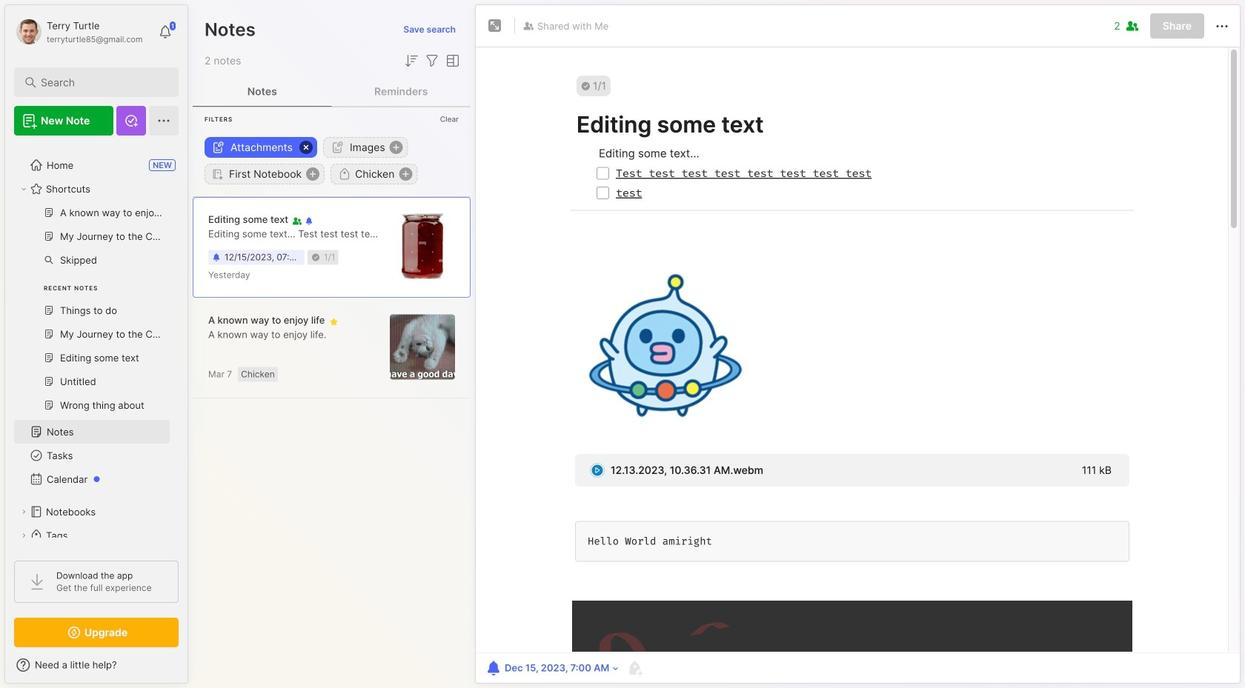 Task type: locate. For each thing, give the bounding box(es) containing it.
main element
[[0, 0, 193, 689]]

tab list
[[193, 77, 471, 107]]

More actions field
[[1214, 17, 1232, 35]]

note window element
[[475, 4, 1241, 688]]

more actions image
[[1214, 17, 1232, 35]]

thumbnail image
[[390, 214, 455, 279], [390, 315, 455, 380]]

expand tags image
[[19, 532, 28, 541]]

tree
[[5, 145, 188, 604]]

0 vertical spatial thumbnail image
[[390, 214, 455, 279]]

View options field
[[441, 52, 462, 70]]

group
[[14, 201, 170, 426]]

Sort options field
[[403, 52, 420, 70]]

1 vertical spatial thumbnail image
[[390, 315, 455, 380]]

add tag image
[[626, 660, 644, 678]]

WHAT'S NEW field
[[5, 654, 188, 678]]

Add filters field
[[423, 52, 441, 70]]

Account field
[[14, 17, 143, 47]]

group inside main element
[[14, 201, 170, 426]]

1 thumbnail image from the top
[[390, 214, 455, 279]]

2 thumbnail image from the top
[[390, 315, 455, 380]]

Note Editor text field
[[476, 47, 1241, 653]]

tree inside main element
[[5, 145, 188, 604]]

None search field
[[41, 73, 159, 91]]



Task type: vqa. For each thing, say whether or not it's contained in the screenshot.
tree inside the Main element
yes



Task type: describe. For each thing, give the bounding box(es) containing it.
expand note image
[[486, 17, 504, 35]]

add filters image
[[423, 52, 441, 70]]

click to collapse image
[[187, 661, 198, 679]]

Edit reminder field
[[484, 659, 620, 679]]

Search text field
[[41, 76, 159, 90]]

none search field inside main element
[[41, 73, 159, 91]]

expand notebooks image
[[19, 508, 28, 517]]



